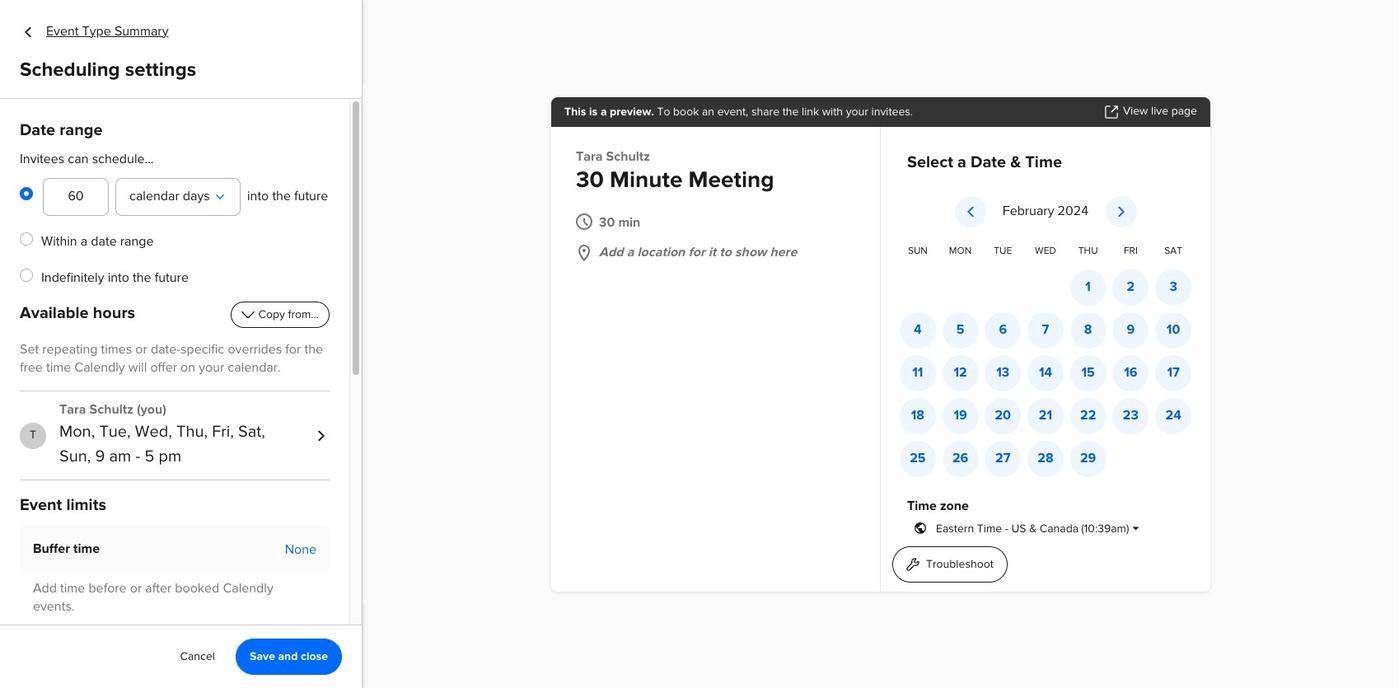 Task type: vqa. For each thing, say whether or not it's contained in the screenshot.


Task type: locate. For each thing, give the bounding box(es) containing it.
scheduling settings
[[20, 60, 196, 80]]

schedule inside define the type of event you want people to schedule with you. this includes the duration, location, and your availability.
[[1148, 403, 1194, 414]]

1 horizontal spatial is
[[1232, 301, 1243, 316]]

0 horizontal spatial range
[[59, 122, 103, 138]]

1 vertical spatial calendly
[[131, 466, 175, 477]]

&
[[1010, 154, 1021, 170], [1029, 523, 1037, 535], [125, 568, 133, 581]]

0 horizontal spatial add
[[33, 582, 57, 596]]

1 cell
[[1067, 269, 1110, 305]]

into right the days
[[247, 190, 269, 203]]

event type summary
[[46, 25, 168, 38]]

(
[[1081, 523, 1084, 535]]

before
[[89, 582, 127, 596]]

28 button
[[1027, 440, 1064, 477]]

times
[[101, 343, 132, 356]]

1 horizontal spatial more
[[1162, 500, 1184, 510]]

type inside define the type of event you want people to schedule with you. this includes the duration, location, and your availability.
[[1190, 387, 1212, 399]]

14 button
[[1027, 355, 1064, 391]]

date up invitees
[[20, 122, 55, 138]]

your calendar is connected
[[1135, 301, 1318, 316]]

scheduled events
[[49, 173, 156, 186]]

0 horizontal spatial type
[[82, 25, 111, 38]]

a down min
[[627, 246, 634, 259]]

set repeating times or date-specific overrides for the free time calendly will offer on your calendar.
[[20, 343, 323, 375]]

cell down wed
[[1024, 269, 1067, 305]]

0 horizontal spatial tara
[[59, 404, 86, 417]]

event up can
[[49, 133, 83, 147]]

1 vertical spatial range
[[120, 235, 154, 249]]

schultz up the tue,
[[89, 404, 133, 417]]

add for add time before or after booked calendly events.
[[33, 582, 57, 596]]

0 vertical spatial is
[[589, 106, 598, 117]]

0 vertical spatial this
[[564, 106, 586, 117]]

time up february 2024
[[1025, 154, 1062, 170]]

9 inside tara schultz (you) mon, tue, wed, thu, fri, sat, sun, 9 am - 5 pm
[[95, 449, 105, 465]]

1 vertical spatial 5
[[145, 449, 154, 465]]

of up you.
[[1215, 387, 1225, 399]]

0 horizontal spatial of
[[99, 466, 109, 477]]

0 vertical spatial more
[[70, 466, 96, 477]]

19
[[954, 410, 967, 423]]

calendly inside add time before or after booked calendly events.
[[223, 582, 273, 596]]

0 horizontal spatial date
[[20, 122, 55, 138]]

an
[[702, 106, 714, 117], [1240, 227, 1258, 243], [1183, 357, 1200, 372]]

troubleshoot
[[926, 558, 994, 570]]

to
[[1149, 227, 1164, 243], [720, 246, 732, 259], [1135, 403, 1145, 414]]

1 horizontal spatial you
[[1259, 387, 1278, 399]]

calendar
[[129, 190, 179, 203], [1170, 301, 1229, 316]]

0 vertical spatial tara
[[576, 150, 603, 164]]

a left date
[[81, 235, 88, 249]]

add down '30 min'
[[599, 246, 624, 259]]

event
[[46, 25, 79, 38], [49, 133, 83, 147], [1192, 460, 1221, 471], [20, 497, 62, 513]]

main navigation element
[[0, 0, 214, 688]]

your inside define the type of event you want people to schedule with you. this includes the duration, location, and your availability.
[[1250, 419, 1272, 430]]

calendar down the events
[[129, 190, 179, 203]]

a right the select
[[958, 154, 966, 170]]

2 up your
[[1127, 281, 1135, 294]]

0 horizontal spatial types
[[87, 133, 119, 147]]

28
[[1038, 452, 1054, 466]]

29 cell
[[1067, 440, 1110, 477]]

0 horizontal spatial calendly
[[74, 362, 125, 375]]

17
[[1167, 367, 1180, 380]]

0 vertical spatial into
[[247, 190, 269, 203]]

1 button
[[1070, 269, 1106, 305]]

repeating
[[42, 343, 98, 356]]

need.
[[86, 482, 115, 494]]

or for date-
[[135, 343, 147, 356]]

tara for minute
[[576, 150, 603, 164]]

you inside upgrade your subscription get even more of the calendly features you need.
[[65, 482, 83, 494]]

type inside button
[[82, 25, 111, 38]]

of up need.
[[99, 466, 109, 477]]

to inside define the type of event you want people to schedule with you. this includes the duration, location, and your availability.
[[1135, 403, 1145, 414]]

link
[[802, 106, 819, 117]]

2 horizontal spatial calendly
[[223, 582, 273, 596]]

types up invitees can schedule...
[[87, 133, 119, 147]]

share
[[751, 106, 780, 117]]

tara inside tara schultz 30 minute meeting
[[576, 150, 603, 164]]

2 vertical spatial an
[[1183, 357, 1200, 372]]

2 vertical spatial to
[[1135, 403, 1145, 414]]

new event type
[[1165, 460, 1250, 471]]

1 vertical spatial with
[[1197, 403, 1217, 414]]

type up scheduling settings
[[82, 25, 111, 38]]

1 vertical spatial future
[[155, 272, 189, 285]]

24 button
[[1155, 398, 1192, 434]]

availability link
[[7, 517, 207, 553]]

1 horizontal spatial -
[[1005, 523, 1009, 535]]

select
[[907, 154, 953, 170]]

time inside add time before or after booked calendly events.
[[60, 582, 85, 596]]

page
[[1171, 105, 1197, 117]]

this is a preview. to book an event, share the link with your invitees.
[[564, 106, 913, 117]]

0 horizontal spatial you
[[65, 482, 83, 494]]

1 vertical spatial type
[[1190, 387, 1212, 399]]

time
[[46, 362, 71, 375], [73, 543, 100, 556], [60, 582, 85, 596]]

scheduled events link
[[7, 162, 207, 198]]

time down "repeating"
[[46, 362, 71, 375]]

0 vertical spatial or
[[135, 343, 147, 356]]

0 vertical spatial time
[[1025, 154, 1062, 170]]

0 horizontal spatial type
[[1190, 387, 1212, 399]]

0 horizontal spatial for
[[285, 343, 301, 356]]

30 left min
[[599, 216, 615, 229]]

you up event limits on the bottom of page
[[65, 482, 83, 494]]

is left connected
[[1232, 301, 1243, 316]]

more down the sun,
[[70, 466, 96, 477]]

a
[[601, 106, 607, 117], [958, 154, 966, 170], [81, 235, 88, 249], [627, 246, 634, 259]]

30
[[576, 169, 604, 192], [599, 216, 615, 229]]

calendar.
[[228, 362, 281, 375]]

this left preview.
[[564, 106, 586, 117]]

calendar down 3
[[1170, 301, 1229, 316]]

range up can
[[59, 122, 103, 138]]

1 horizontal spatial for
[[688, 246, 705, 259]]

type down "create an event type"
[[1190, 387, 1212, 399]]

28 cell
[[1024, 440, 1067, 477]]

your calendar is connected button
[[1107, 281, 1351, 337]]

25
[[910, 452, 926, 466]]

schultz inside tara schultz (you) mon, tue, wed, thu, fri, sat, sun, 9 am - 5 pm
[[89, 404, 133, 417]]

schedule up duration,
[[1148, 403, 1194, 414]]

5 up the 12 button
[[956, 324, 964, 337]]

type down location,
[[1224, 460, 1250, 471]]

3 cell
[[1152, 269, 1195, 305]]

event for event type summary
[[46, 25, 79, 38]]

you left want
[[1259, 387, 1278, 399]]

an right book
[[702, 106, 714, 117]]

of inside upgrade your subscription get even more of the calendly features you need.
[[99, 466, 109, 477]]

buffer time
[[33, 543, 100, 556]]

for left it
[[688, 246, 705, 259]]

0 vertical spatial 9
[[1127, 324, 1135, 337]]

1 vertical spatial time
[[907, 500, 937, 513]]

cell down 'sun'
[[897, 269, 939, 305]]

0 horizontal spatial more
[[70, 466, 96, 477]]

22 cell
[[1067, 398, 1110, 434]]

with up location,
[[1197, 403, 1217, 414]]

16 cell
[[1110, 355, 1152, 391]]

1 horizontal spatial date
[[971, 154, 1006, 170]]

tara up '30 min'
[[576, 150, 603, 164]]

0 horizontal spatial this
[[564, 106, 586, 117]]

1 horizontal spatial calendly
[[131, 466, 175, 477]]

1 horizontal spatial into
[[247, 190, 269, 203]]

1 horizontal spatial types
[[1241, 500, 1265, 510]]

into up hours
[[108, 272, 129, 285]]

1 horizontal spatial 5
[[956, 324, 964, 337]]

0 vertical spatial 2
[[1127, 281, 1135, 294]]

mon,
[[59, 424, 95, 441]]

schultz up minute
[[606, 150, 650, 164]]

troubleshoot image
[[906, 557, 920, 571]]

and
[[1228, 419, 1247, 430], [278, 651, 298, 662]]

view live page link
[[1105, 103, 1197, 120]]

9 inside button
[[1127, 324, 1135, 337]]

0 vertical spatial &
[[1010, 154, 1021, 170]]

1 vertical spatial time
[[73, 543, 100, 556]]

is left preview.
[[589, 106, 598, 117]]

indefinitely
[[41, 272, 104, 285]]

overrides
[[228, 343, 282, 356]]

calendly right booked
[[223, 582, 273, 596]]

connected
[[1247, 301, 1318, 316]]

0 vertical spatial 5
[[956, 324, 964, 337]]

7 cell
[[1024, 312, 1067, 348]]

- inside tara schultz (you) mon, tue, wed, thu, fri, sat, sun, 9 am - 5 pm
[[135, 449, 140, 465]]

0 vertical spatial calendar
[[129, 190, 179, 203]]

an right 17
[[1183, 357, 1200, 372]]

the inside set repeating times or date-specific overrides for the free time calendly will offer on your calendar.
[[304, 343, 323, 356]]

events.
[[33, 601, 75, 614]]

0 horizontal spatial and
[[278, 651, 298, 662]]

0 vertical spatial schultz
[[606, 150, 650, 164]]

event inside button
[[46, 25, 79, 38]]

or up will
[[135, 343, 147, 356]]

types right about
[[1241, 500, 1265, 510]]

us
[[1011, 523, 1026, 535]]

admin
[[49, 607, 88, 620]]

set
[[20, 343, 39, 356]]

type
[[1245, 357, 1275, 372], [1190, 387, 1212, 399]]

available hours
[[20, 305, 135, 321]]

Types of days available button
[[115, 178, 241, 216]]

11 cell
[[897, 355, 939, 391]]

1 horizontal spatial 2
[[1127, 281, 1135, 294]]

buffer
[[33, 543, 70, 556]]

1 horizontal spatial with
[[1197, 403, 1217, 414]]

1 horizontal spatial type
[[1224, 460, 1250, 471]]

this right you.
[[1245, 403, 1266, 414]]

1 vertical spatial for
[[285, 343, 301, 356]]

learn more about event types
[[1135, 500, 1265, 510]]

a left preview.
[[601, 106, 607, 117]]

1 horizontal spatial calendar
[[1170, 301, 1229, 316]]

cell
[[897, 269, 939, 305], [939, 269, 982, 305], [982, 269, 1024, 305], [1024, 269, 1067, 305]]

the inside upgrade your subscription get even more of the calendly features you need.
[[112, 466, 128, 477]]

0 vertical spatial types
[[87, 133, 119, 147]]

add inside add time before or after booked calendly events.
[[33, 582, 57, 596]]

your down the specific
[[199, 362, 224, 375]]

1 horizontal spatial add
[[599, 246, 624, 259]]

add up events.
[[33, 582, 57, 596]]

2 left 16
[[1114, 358, 1122, 371]]

of
[[1215, 387, 1225, 399], [99, 466, 109, 477]]

date-
[[151, 343, 181, 356]]

with right link
[[822, 106, 843, 117]]

types
[[87, 133, 119, 147], [1241, 500, 1265, 510]]

0 vertical spatial time
[[46, 362, 71, 375]]

tara up mon,
[[59, 404, 86, 417]]

6
[[999, 324, 1007, 337]]

0 horizontal spatial is
[[589, 106, 598, 117]]

& left apps
[[125, 568, 133, 581]]

your left "invitees."
[[846, 106, 868, 117]]

1 horizontal spatial range
[[120, 235, 154, 249]]

& up february
[[1010, 154, 1021, 170]]

0 horizontal spatial to
[[720, 246, 732, 259]]

1 horizontal spatial of
[[1215, 387, 1225, 399]]

close
[[301, 651, 328, 662]]

9 down your
[[1127, 324, 1135, 337]]

type up define the type of event you want people to schedule with you. this includes the duration, location, and your availability.
[[1245, 357, 1275, 372]]

event inside main navigation element
[[49, 133, 83, 147]]

location
[[637, 246, 685, 259]]

a for select a date & time
[[958, 154, 966, 170]]

more right the 'learn' at the bottom
[[1162, 500, 1184, 510]]

2 vertical spatial &
[[125, 568, 133, 581]]

2024
[[1058, 205, 1089, 218]]

1 horizontal spatial tara
[[576, 150, 603, 164]]

fri
[[1124, 246, 1138, 256]]

limits
[[66, 497, 106, 513]]

15 button
[[1070, 355, 1106, 391]]

event right new
[[1192, 460, 1221, 471]]

time down integrations
[[60, 582, 85, 596]]

schedule up sat
[[1168, 227, 1236, 243]]

1 vertical spatial of
[[99, 466, 109, 477]]

and right save
[[278, 651, 298, 662]]

min
[[618, 216, 641, 229]]

workflows
[[49, 213, 113, 226]]

to right it
[[720, 246, 732, 259]]

for
[[688, 246, 705, 259], [285, 343, 301, 356]]

your down includes
[[1250, 419, 1272, 430]]

0 vertical spatial of
[[1215, 387, 1225, 399]]

thu,
[[176, 424, 208, 441]]

4 cell
[[897, 312, 939, 348]]

event up scheduling at the left of page
[[46, 25, 79, 38]]

time left "us"
[[977, 523, 1002, 535]]

1 vertical spatial add
[[33, 582, 57, 596]]

a for within a date range
[[81, 235, 88, 249]]

range right date
[[120, 235, 154, 249]]

for down copy from...
[[285, 343, 301, 356]]

5 left pm at the bottom left of the page
[[145, 449, 154, 465]]

to down define
[[1135, 403, 1145, 414]]

1 vertical spatial schultz
[[89, 404, 133, 417]]

19 cell
[[939, 398, 982, 434]]

your down mon,
[[69, 449, 92, 461]]

2 vertical spatial time
[[60, 582, 85, 596]]

create an event type
[[1135, 357, 1275, 372]]

2 horizontal spatial to
[[1149, 227, 1164, 243]]

17 cell
[[1152, 355, 1195, 391]]

5 inside tara schultz (you) mon, tue, wed, thu, fri, sat, sun, 9 am - 5 pm
[[145, 449, 154, 465]]

9 left am
[[95, 449, 105, 465]]

2 cell
[[1110, 269, 1152, 305]]

and inside define the type of event you want people to schedule with you. this includes the duration, location, and your availability.
[[1228, 419, 1247, 430]]

1 horizontal spatial 9
[[1127, 324, 1135, 337]]

time down availability
[[73, 543, 100, 556]]

- left "us"
[[1005, 523, 1009, 535]]

date
[[20, 122, 55, 138], [971, 154, 1006, 170]]

how to schedule an event
[[1111, 227, 1304, 243]]

to right how
[[1149, 227, 1164, 243]]

and down you.
[[1228, 419, 1247, 430]]

& right "us"
[[1029, 523, 1037, 535]]

22 button
[[1070, 398, 1106, 434]]

or inside set repeating times or date-specific overrides for the free time calendly will offer on your calendar.
[[135, 343, 147, 356]]

time zone
[[907, 500, 969, 513]]

1 vertical spatial 2
[[1114, 358, 1122, 371]]

30 up '30 min'
[[576, 169, 604, 192]]

save and close
[[250, 651, 328, 662]]

event for event limits
[[20, 497, 62, 513]]

time inside set repeating times or date-specific overrides for the free time calendly will offer on your calendar.
[[46, 362, 71, 375]]

0 vertical spatial type
[[1245, 357, 1275, 372]]

calendly down pm at the bottom left of the page
[[131, 466, 175, 477]]

date range
[[20, 122, 103, 138]]

none
[[285, 544, 316, 557]]

calendly down times
[[74, 362, 125, 375]]

tara inside tara schultz (you) mon, tue, wed, thu, fri, sat, sun, 9 am - 5 pm
[[59, 404, 86, 417]]

1 horizontal spatial time
[[977, 523, 1002, 535]]

schultz inside tara schultz 30 minute meeting
[[606, 150, 650, 164]]

or down apps
[[130, 582, 142, 596]]

cell down the tue
[[982, 269, 1024, 305]]

features
[[21, 482, 62, 494]]

tara schultz (you) mon, tue, wed, thu, fri, sat, sun, 9 am - 5 pm
[[59, 404, 265, 465]]

analytics link
[[7, 280, 207, 316]]

1 vertical spatial or
[[130, 582, 142, 596]]

or inside add time before or after booked calendly events.
[[130, 582, 142, 596]]

your inside upgrade your subscription get even more of the calendly features you need.
[[69, 449, 92, 461]]

time left zone
[[907, 500, 937, 513]]

1 vertical spatial you
[[65, 482, 83, 494]]

1 vertical spatial is
[[1232, 301, 1243, 316]]

5 inside button
[[956, 324, 964, 337]]

cell down mon
[[939, 269, 982, 305]]

to
[[657, 106, 670, 117]]

cancel button
[[166, 639, 229, 675]]

0 vertical spatial -
[[135, 449, 140, 465]]

2 horizontal spatial an
[[1240, 227, 1258, 243]]

1 horizontal spatial and
[[1228, 419, 1247, 430]]

calendly inside set repeating times or date-specific overrides for the free time calendly will offer on your calendar.
[[74, 362, 125, 375]]

0 vertical spatial you
[[1259, 387, 1278, 399]]

0 vertical spatial type
[[82, 25, 111, 38]]

0 vertical spatial and
[[1228, 419, 1247, 430]]

0 horizontal spatial with
[[822, 106, 843, 117]]

0 vertical spatial add
[[599, 246, 624, 259]]

0 horizontal spatial &
[[125, 568, 133, 581]]

booked
[[175, 582, 219, 596]]

- right am
[[135, 449, 140, 465]]

date right the select
[[971, 154, 1006, 170]]

event down features
[[20, 497, 62, 513]]

0 horizontal spatial 9
[[95, 449, 105, 465]]

an up your calendar is connected button
[[1240, 227, 1258, 243]]

2 vertical spatial calendly
[[223, 582, 273, 596]]

1 horizontal spatial schultz
[[606, 150, 650, 164]]



Task type: describe. For each thing, give the bounding box(es) containing it.
new
[[1165, 460, 1189, 471]]

eastern
[[936, 523, 974, 535]]

27 button
[[985, 440, 1021, 477]]

this inside define the type of event you want people to schedule with you. this includes the duration, location, and your availability.
[[1245, 403, 1266, 414]]

30 inside tara schultz 30 minute meeting
[[576, 169, 604, 192]]

workflows link
[[7, 201, 207, 237]]

23
[[1123, 410, 1139, 423]]

0 horizontal spatial an
[[702, 106, 714, 117]]

0 horizontal spatial future
[[155, 272, 189, 285]]

calendar days
[[129, 190, 210, 203]]

10
[[1167, 324, 1180, 337]]

you inside define the type of event you want people to schedule with you. this includes the duration, location, and your availability.
[[1259, 387, 1278, 399]]

29
[[1080, 452, 1096, 466]]

6 button
[[985, 312, 1021, 348]]

0 vertical spatial schedule
[[1168, 227, 1236, 243]]

0 vertical spatial range
[[59, 122, 103, 138]]

will
[[128, 362, 147, 375]]

schultz for minute
[[606, 150, 650, 164]]

event,
[[717, 106, 748, 117]]

20 cell
[[982, 398, 1024, 434]]

12 cell
[[939, 355, 982, 391]]

subscription
[[95, 449, 160, 461]]

here
[[770, 246, 797, 259]]

get
[[21, 466, 39, 477]]

upgrade
[[21, 449, 66, 461]]

2 inside button
[[1127, 281, 1135, 294]]

add time before or after booked calendly events.
[[33, 582, 273, 614]]

event inside define the type of event you want people to schedule with you. this includes the duration, location, and your availability.
[[1228, 387, 1257, 399]]

5 cell
[[939, 312, 982, 348]]

and inside 'save and close' button
[[278, 651, 298, 662]]

tue
[[994, 246, 1012, 256]]

Range of dates available text field
[[43, 178, 109, 216]]

26 cell
[[939, 440, 982, 477]]

3 cell from the left
[[982, 269, 1024, 305]]

add for add a location for it to show here
[[599, 246, 624, 259]]

can
[[68, 153, 89, 166]]

february
[[1003, 205, 1054, 218]]

free
[[20, 362, 43, 375]]

days
[[183, 190, 210, 203]]

1 horizontal spatial type
[[1245, 357, 1275, 372]]

select a date & time
[[907, 154, 1062, 170]]

is inside button
[[1232, 301, 1243, 316]]

minute
[[610, 169, 683, 192]]

available
[[20, 305, 89, 321]]

event limits
[[20, 497, 106, 513]]

calendly image
[[46, 20, 127, 43]]

integrations
[[49, 568, 121, 581]]

1
[[1085, 281, 1091, 294]]

10 cell
[[1152, 312, 1195, 348]]

29 button
[[1070, 440, 1106, 477]]

21 cell
[[1024, 398, 1067, 434]]

center
[[92, 607, 130, 620]]

offer
[[150, 362, 177, 375]]

9 cell
[[1110, 312, 1152, 348]]

24
[[1166, 410, 1181, 423]]

1 vertical spatial 30
[[599, 216, 615, 229]]

25 cell
[[897, 440, 939, 477]]

4
[[914, 324, 922, 337]]

23 cell
[[1110, 398, 1152, 434]]

& inside main navigation element
[[125, 568, 133, 581]]

14
[[1039, 367, 1052, 380]]

13 cell
[[982, 355, 1024, 391]]

6 cell
[[982, 312, 1024, 348]]

how
[[1111, 227, 1145, 243]]

1 vertical spatial to
[[720, 246, 732, 259]]

1 vertical spatial an
[[1240, 227, 1258, 243]]

1 vertical spatial into
[[108, 272, 129, 285]]

upgrade your subscription get even more of the calendly features you need.
[[21, 449, 175, 494]]

8 button
[[1070, 312, 1106, 348]]

people
[[1308, 387, 1344, 399]]

10 button
[[1155, 312, 1192, 348]]

wed,
[[135, 424, 172, 441]]

specific
[[181, 343, 224, 356]]

book
[[673, 106, 699, 117]]

types inside main navigation element
[[87, 133, 119, 147]]

30 min
[[599, 216, 641, 229]]

20
[[995, 410, 1011, 423]]

or for after
[[130, 582, 142, 596]]

20 button
[[985, 398, 1021, 434]]

4 cell from the left
[[1024, 269, 1067, 305]]

19 button
[[942, 398, 979, 434]]

1 vertical spatial -
[[1005, 523, 1009, 535]]

0 vertical spatial for
[[688, 246, 705, 259]]

calendar inside types of days available button
[[129, 190, 179, 203]]

analytics
[[49, 292, 104, 305]]

invitees
[[20, 153, 64, 166]]

create
[[1135, 357, 1180, 372]]

event for event types
[[49, 133, 83, 147]]

sat,
[[238, 424, 265, 441]]

1 vertical spatial date
[[971, 154, 1006, 170]]

24 cell
[[1152, 398, 1195, 434]]

11
[[912, 367, 923, 380]]

0 horizontal spatial 2
[[1114, 358, 1122, 371]]

1 vertical spatial types
[[1241, 500, 1265, 510]]

date
[[91, 235, 117, 249]]

tara for mon,
[[59, 404, 86, 417]]

0 vertical spatial to
[[1149, 227, 1164, 243]]

12 button
[[942, 355, 979, 391]]

22
[[1080, 410, 1096, 423]]

1 horizontal spatial an
[[1183, 357, 1200, 372]]

canada
[[1040, 523, 1079, 535]]

of inside define the type of event you want people to schedule with you. this includes the duration, location, and your availability.
[[1215, 387, 1225, 399]]

18 cell
[[897, 398, 939, 434]]

time for buffer
[[73, 543, 100, 556]]

your inside set repeating times or date-specific overrides for the free time calendly will offer on your calendar.
[[199, 362, 224, 375]]

15
[[1081, 367, 1095, 380]]

select a day element
[[897, 239, 1195, 483]]

)
[[1126, 523, 1129, 535]]

want
[[1281, 387, 1305, 399]]

mon
[[949, 246, 972, 256]]

copy from... button
[[231, 301, 330, 328]]

calendly inside upgrade your subscription get even more of the calendly features you need.
[[131, 466, 175, 477]]

8 cell
[[1067, 312, 1110, 348]]

7
[[1042, 324, 1049, 337]]

time for add
[[60, 582, 85, 596]]

wed
[[1035, 246, 1056, 256]]

15 cell
[[1067, 355, 1110, 391]]

1 cell from the left
[[897, 269, 939, 305]]

1 horizontal spatial future
[[294, 190, 328, 203]]

a for add a location for it to show here
[[627, 246, 634, 259]]

view
[[1123, 105, 1148, 117]]

availability.
[[1275, 419, 1330, 430]]

2 horizontal spatial &
[[1029, 523, 1037, 535]]

26 button
[[942, 440, 979, 477]]

location,
[[1182, 419, 1225, 430]]

indefinitely into the future
[[41, 272, 189, 285]]

23 button
[[1113, 398, 1149, 434]]

25 button
[[900, 440, 936, 477]]

2 cell from the left
[[939, 269, 982, 305]]

february 2024
[[1003, 205, 1089, 218]]

calendar inside button
[[1170, 301, 1229, 316]]

schultz for mon,
[[89, 404, 133, 417]]

show
[[735, 246, 767, 259]]

about
[[1187, 500, 1212, 510]]

integrations & apps link
[[7, 556, 207, 592]]

for inside set repeating times or date-specific overrides for the free time calendly will offer on your calendar.
[[285, 343, 301, 356]]

27 cell
[[982, 440, 1024, 477]]

open in new window image
[[1105, 105, 1118, 118]]

add a location for it to show here
[[599, 246, 797, 259]]

with inside define the type of event you want people to schedule with you. this includes the duration, location, and your availability.
[[1197, 403, 1217, 414]]

11 button
[[900, 355, 936, 391]]

thu
[[1078, 246, 1098, 256]]

more inside upgrade your subscription get even more of the calendly features you need.
[[70, 466, 96, 477]]

2 horizontal spatial time
[[1025, 154, 1062, 170]]

copy from...
[[258, 309, 319, 320]]

sat
[[1164, 246, 1182, 256]]

14 cell
[[1024, 355, 1067, 391]]

1 vertical spatial type
[[1224, 460, 1250, 471]]



